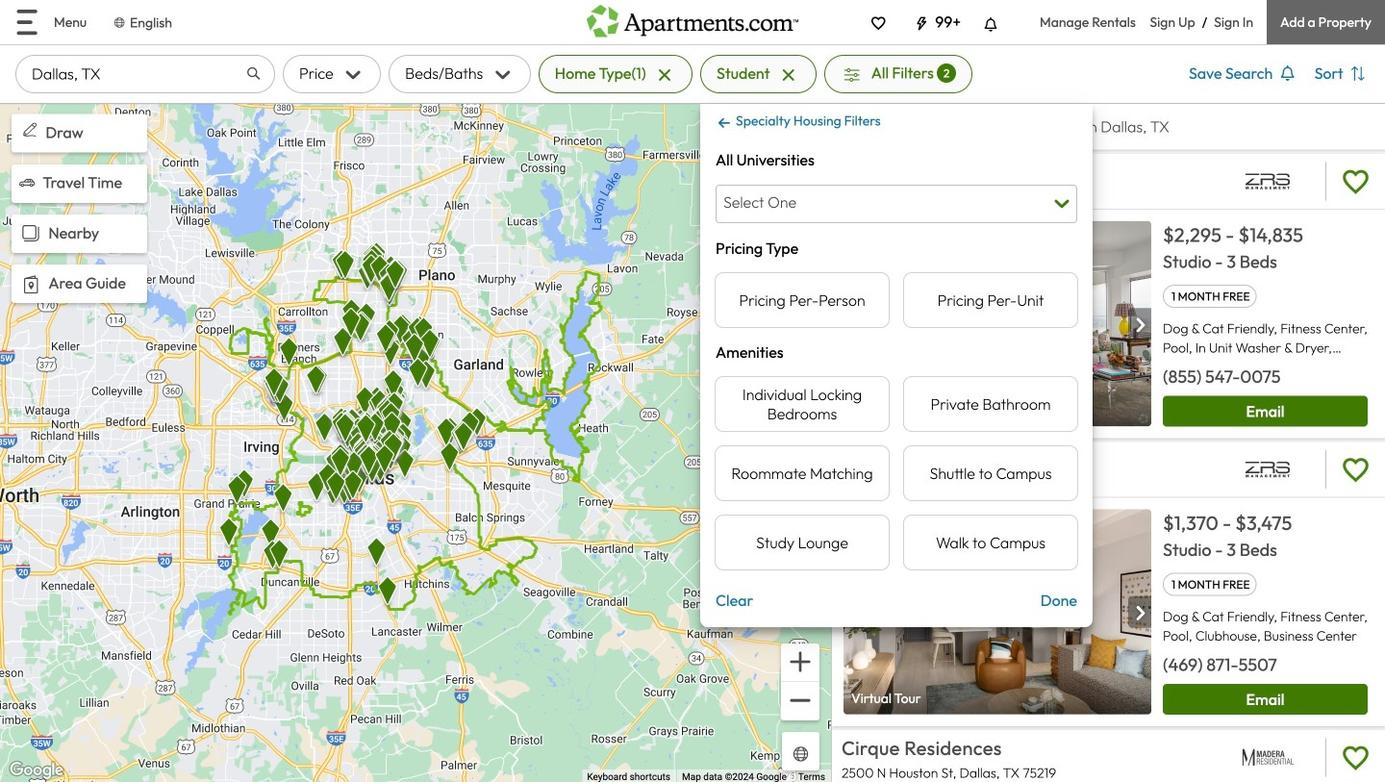 Task type: locate. For each thing, give the bounding box(es) containing it.
0 vertical spatial margin image
[[19, 175, 35, 190]]

placard image image
[[844, 309, 867, 341], [1129, 309, 1152, 341], [844, 597, 867, 629], [1129, 597, 1152, 629]]

building photo - the sinclair residences image
[[844, 221, 1152, 427]]

1 vertical spatial margin image
[[17, 271, 44, 298]]

google image
[[5, 758, 68, 782]]

1 vertical spatial margin image
[[17, 220, 44, 247]]

margin image
[[19, 119, 40, 141], [17, 220, 44, 247]]

margin image
[[19, 175, 35, 190], [17, 271, 44, 298]]



Task type: describe. For each thing, give the bounding box(es) containing it.
0 vertical spatial margin image
[[19, 119, 40, 141]]

map region
[[0, 103, 831, 782]]

building photo - trinity image
[[844, 510, 1152, 715]]

Location or Point of Interest text field
[[15, 55, 275, 93]]

madera companies image
[[1222, 734, 1314, 781]]

apartments.com logo image
[[587, 0, 799, 37]]

satellite view image
[[790, 743, 812, 765]]



Task type: vqa. For each thing, say whether or not it's contained in the screenshot.
Share listing image
no



